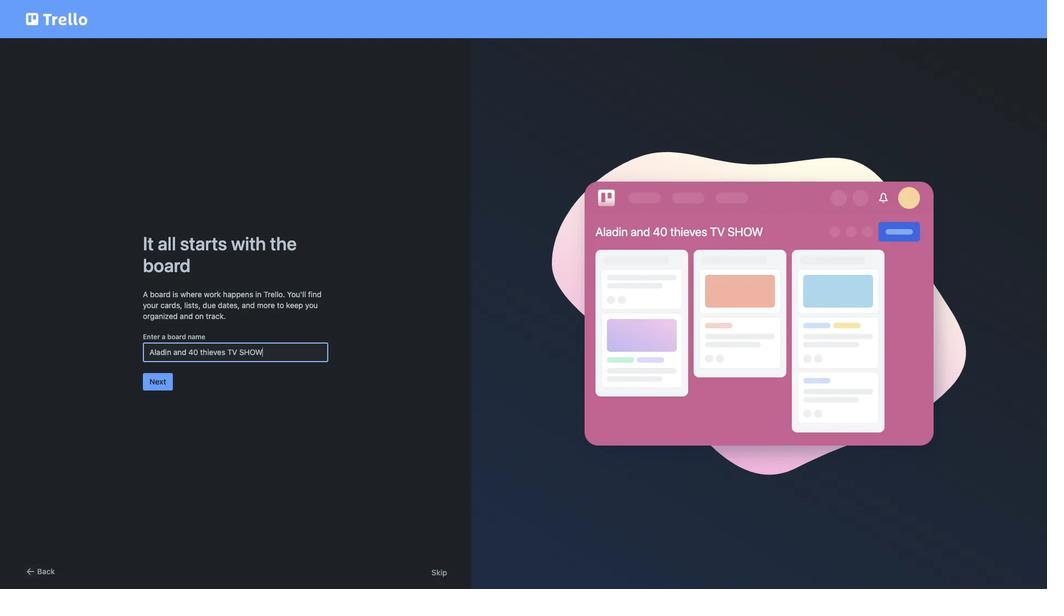 Task type: describe. For each thing, give the bounding box(es) containing it.
starts
[[180, 233, 227, 254]]

next button
[[143, 373, 173, 391]]

it
[[143, 233, 154, 254]]

next
[[150, 377, 166, 386]]

aladin
[[596, 225, 628, 239]]

trello image
[[596, 187, 618, 209]]

enter a board name
[[143, 333, 205, 341]]

back button
[[24, 565, 55, 579]]

lists,
[[184, 301, 201, 310]]

enter
[[143, 333, 160, 341]]

a
[[143, 290, 148, 299]]

the
[[270, 233, 297, 254]]

trello image
[[24, 7, 90, 32]]

a
[[162, 333, 166, 341]]

skip button
[[432, 568, 448, 579]]

back
[[37, 567, 55, 576]]

track.
[[206, 312, 226, 321]]

keep
[[286, 301, 303, 310]]

thieves
[[671, 225, 708, 239]]

where
[[180, 290, 202, 299]]

your
[[143, 301, 159, 310]]

on
[[195, 312, 204, 321]]

in
[[256, 290, 262, 299]]

a board is where work happens in trello. you'll find your cards, lists, due dates, and more to keep you organized and on track.
[[143, 290, 322, 321]]

it all starts with the board
[[143, 233, 297, 276]]

board inside it all starts with the board
[[143, 254, 191, 276]]

tv
[[711, 225, 725, 239]]

organized
[[143, 312, 178, 321]]

cards,
[[161, 301, 182, 310]]

board inside a board is where work happens in trello. you'll find your cards, lists, due dates, and more to keep you organized and on track.
[[150, 290, 171, 299]]

0 horizontal spatial and
[[180, 312, 193, 321]]

40
[[653, 225, 668, 239]]



Task type: vqa. For each thing, say whether or not it's contained in the screenshot.
name
yes



Task type: locate. For each thing, give the bounding box(es) containing it.
you'll
[[287, 290, 306, 299]]

you
[[305, 301, 318, 310]]

trello.
[[264, 290, 285, 299]]

and left 40
[[631, 225, 651, 239]]

to
[[277, 301, 284, 310]]

and down lists,
[[180, 312, 193, 321]]

and down happens
[[242, 301, 255, 310]]

due
[[203, 301, 216, 310]]

board up is
[[143, 254, 191, 276]]

find
[[308, 290, 322, 299]]

happens
[[223, 290, 253, 299]]

1 vertical spatial and
[[242, 301, 255, 310]]

board up your
[[150, 290, 171, 299]]

more
[[257, 301, 275, 310]]

is
[[173, 290, 178, 299]]

aladin and 40 thieves tv show
[[596, 225, 764, 239]]

2 vertical spatial and
[[180, 312, 193, 321]]

2 horizontal spatial and
[[631, 225, 651, 239]]

with
[[231, 233, 266, 254]]

and
[[631, 225, 651, 239], [242, 301, 255, 310], [180, 312, 193, 321]]

show
[[728, 225, 764, 239]]

board
[[143, 254, 191, 276], [150, 290, 171, 299], [167, 333, 186, 341]]

1 horizontal spatial and
[[242, 301, 255, 310]]

0 vertical spatial board
[[143, 254, 191, 276]]

Enter a board name text field
[[143, 343, 329, 362]]

board right a
[[167, 333, 186, 341]]

work
[[204, 290, 221, 299]]

name
[[188, 333, 205, 341]]

1 vertical spatial board
[[150, 290, 171, 299]]

skip
[[432, 568, 448, 577]]

dates,
[[218, 301, 240, 310]]

2 vertical spatial board
[[167, 333, 186, 341]]

all
[[158, 233, 176, 254]]

0 vertical spatial and
[[631, 225, 651, 239]]



